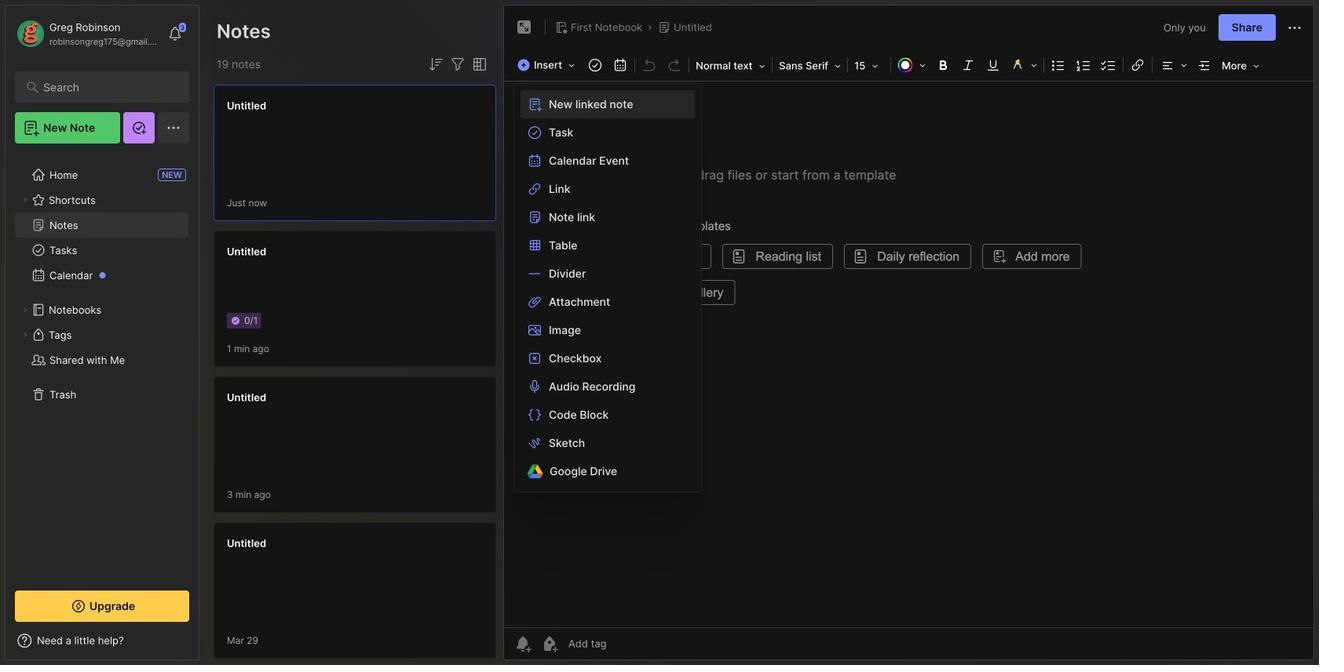 Task type: vqa. For each thing, say whether or not it's contained in the screenshot.
12th 'row' from the top
no



Task type: locate. For each thing, give the bounding box(es) containing it.
Insert field
[[514, 54, 583, 76]]

tree inside main element
[[5, 153, 199, 577]]

insert link image
[[1127, 54, 1149, 76]]

bold image
[[932, 54, 954, 76]]

More actions field
[[1285, 18, 1304, 37]]

Heading level field
[[691, 55, 770, 77]]

dropdown list menu
[[514, 90, 701, 486]]

add filters image
[[448, 55, 467, 74]]

None search field
[[43, 78, 168, 97]]

expand note image
[[515, 18, 534, 37]]

checklist image
[[1098, 54, 1120, 76]]

bulleted list image
[[1048, 54, 1069, 76]]

Highlight field
[[1006, 54, 1042, 76]]

Add filters field
[[448, 55, 467, 74]]

add tag image
[[540, 635, 559, 654]]

Search text field
[[43, 80, 168, 95]]

task image
[[584, 54, 606, 76]]

indent image
[[1194, 54, 1216, 76]]

tree
[[5, 153, 199, 577]]



Task type: describe. For each thing, give the bounding box(es) containing it.
main element
[[0, 0, 204, 666]]

Account field
[[15, 18, 160, 49]]

Sort options field
[[426, 55, 445, 74]]

expand tags image
[[20, 331, 30, 340]]

calendar event image
[[609, 54, 631, 76]]

numbered list image
[[1073, 54, 1095, 76]]

Font size field
[[850, 55, 889, 77]]

more actions image
[[1285, 19, 1304, 37]]

Add tag field
[[567, 638, 685, 651]]

expand notebooks image
[[20, 305, 30, 315]]

Alignment field
[[1154, 54, 1192, 76]]

Font family field
[[774, 55, 846, 77]]

underline image
[[982, 54, 1004, 76]]

Note Editor text field
[[504, 81, 1314, 628]]

More field
[[1217, 55, 1264, 77]]

none search field inside main element
[[43, 78, 168, 97]]

WHAT'S NEW field
[[5, 629, 199, 654]]

note window element
[[503, 5, 1314, 665]]

italic image
[[957, 54, 979, 76]]

Font color field
[[893, 54, 931, 76]]

View options field
[[467, 55, 489, 74]]

click to collapse image
[[198, 637, 210, 656]]

add a reminder image
[[514, 635, 532, 654]]



